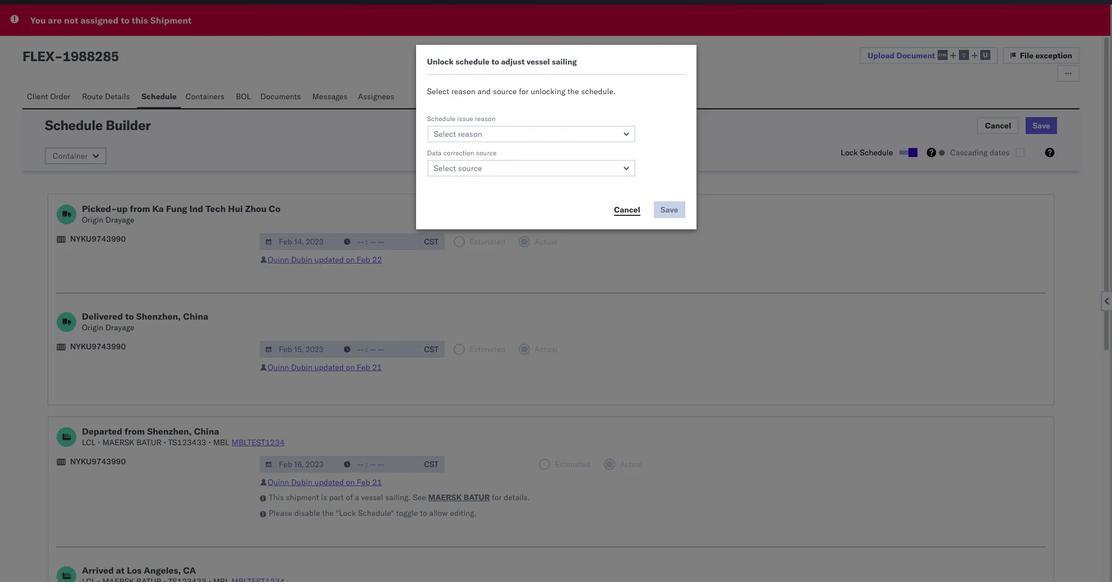Task type: vqa. For each thing, say whether or not it's contained in the screenshot.
MBLTEST1234 button
yes



Task type: locate. For each thing, give the bounding box(es) containing it.
data
[[427, 149, 442, 157]]

2 origin from the top
[[82, 323, 103, 333]]

0 horizontal spatial vessel
[[361, 493, 383, 503]]

nyku9743990 down delivered
[[70, 342, 126, 352]]

1 horizontal spatial •
[[164, 438, 166, 448]]

1 vertical spatial cancel
[[614, 205, 641, 215]]

0 vertical spatial -- : -- -- text field
[[338, 233, 418, 250]]

ts123433
[[168, 438, 206, 448]]

feb left 22
[[357, 255, 370, 265]]

• left mbl
[[209, 438, 211, 448]]

up
[[117, 203, 128, 214]]

nyku9743990 down lcl
[[70, 457, 126, 467]]

1 vertical spatial on
[[346, 362, 355, 373]]

None checkbox
[[900, 150, 916, 155]]

you are not assigned to this shipment
[[30, 15, 191, 26]]

0 vertical spatial shenzhen,
[[136, 311, 181, 322]]

feb for co
[[357, 255, 370, 265]]

-- : -- -- text field up 22
[[338, 233, 418, 250]]

schedule up container button
[[45, 117, 103, 134]]

• right lcl
[[98, 438, 100, 448]]

shipment
[[286, 493, 319, 503]]

quinn dubin updated on feb 22
[[268, 255, 382, 265]]

shenzhen, inside departed from shenzhen, china lcl • maersk batur • ts123433 • mbl mbltest1234
[[147, 426, 192, 437]]

and
[[478, 86, 491, 97]]

1 vertical spatial dubin
[[291, 362, 313, 373]]

nyku9743990 for picked-up from ka fung ind tech hui zhou co
[[70, 234, 126, 244]]

flex
[[22, 48, 54, 65]]

maersk batur link
[[428, 492, 490, 503]]

0 horizontal spatial maersk
[[102, 438, 134, 448]]

1 origin from the top
[[82, 215, 103, 225]]

mmm d, yyyy text field for picked-up from ka fung ind tech hui zhou co
[[260, 233, 340, 250]]

for left details.
[[492, 493, 502, 503]]

schedule for schedule builder
[[45, 117, 103, 134]]

21 down -- : -- -- text field
[[372, 362, 382, 373]]

2 quinn dubin updated on feb 21 button from the top
[[268, 477, 382, 488]]

schedule left issue
[[427, 114, 456, 123]]

1 vertical spatial maersk
[[428, 493, 462, 503]]

shenzhen, inside delivered to shenzhen, china origin drayage
[[136, 311, 181, 322]]

1 cst from the top
[[424, 237, 439, 247]]

from right departed
[[125, 426, 145, 437]]

0 vertical spatial 21
[[372, 362, 382, 373]]

1 vertical spatial for
[[492, 493, 502, 503]]

3 nyku9743990 from the top
[[70, 457, 126, 467]]

quinn for co
[[268, 255, 289, 265]]

2 vertical spatial updated
[[315, 477, 344, 488]]

vessel
[[527, 57, 550, 67], [361, 493, 383, 503]]

china inside delivered to shenzhen, china origin drayage
[[183, 311, 208, 322]]

sailing.
[[385, 493, 411, 503]]

2 vertical spatial cst
[[424, 460, 439, 470]]

on for co
[[346, 255, 355, 265]]

0 vertical spatial drayage
[[105, 215, 134, 225]]

1 on from the top
[[346, 255, 355, 265]]

shenzhen, up ts123433
[[147, 426, 192, 437]]

on left 22
[[346, 255, 355, 265]]

0 vertical spatial from
[[130, 203, 150, 214]]

1 vertical spatial -- : -- -- text field
[[338, 456, 418, 473]]

to left allow
[[420, 508, 427, 518]]

2 nyku9743990 from the top
[[70, 342, 126, 352]]

you
[[30, 15, 46, 26]]

1 mmm d, yyyy text field from the top
[[260, 233, 340, 250]]

0 vertical spatial feb
[[357, 255, 370, 265]]

1 vertical spatial china
[[194, 426, 219, 437]]

1 vertical spatial updated
[[315, 362, 344, 373]]

schedule right lock
[[860, 148, 893, 158]]

2 quinn dubin updated on feb 21 from the top
[[268, 477, 382, 488]]

2 vertical spatial feb
[[357, 477, 370, 488]]

1 horizontal spatial the
[[568, 86, 579, 97]]

0 vertical spatial vessel
[[527, 57, 550, 67]]

1 quinn from the top
[[268, 255, 289, 265]]

0 vertical spatial dubin
[[291, 255, 313, 265]]

schedule inside button
[[142, 91, 177, 102]]

0 vertical spatial maersk
[[102, 438, 134, 448]]

updated
[[315, 255, 344, 265], [315, 362, 344, 373], [315, 477, 344, 488]]

0 horizontal spatial cancel button
[[608, 201, 647, 218]]

2 vertical spatial nyku9743990
[[70, 457, 126, 467]]

1 vertical spatial mmm d, yyyy text field
[[260, 341, 340, 358]]

21 for delivered to shenzhen, china
[[372, 362, 382, 373]]

the down is on the left bottom of the page
[[322, 508, 334, 518]]

-- : -- -- text field
[[338, 341, 418, 358]]

1 vertical spatial quinn
[[268, 362, 289, 373]]

21 for departed from shenzhen, china
[[372, 477, 382, 488]]

1 vertical spatial 21
[[372, 477, 382, 488]]

0 horizontal spatial the
[[322, 508, 334, 518]]

feb for ts123433
[[357, 477, 370, 488]]

3 feb from the top
[[357, 477, 370, 488]]

reason left "and"
[[452, 86, 476, 97]]

1 21 from the top
[[372, 362, 382, 373]]

0 vertical spatial china
[[183, 311, 208, 322]]

3 quinn from the top
[[268, 477, 289, 488]]

1 horizontal spatial cancel
[[985, 121, 1012, 131]]

feb
[[357, 255, 370, 265], [357, 362, 370, 373], [357, 477, 370, 488]]

1 nyku9743990 from the top
[[70, 234, 126, 244]]

schedule for schedule
[[142, 91, 177, 102]]

this
[[269, 493, 284, 503]]

2 cst from the top
[[424, 344, 439, 355]]

2 vertical spatial quinn
[[268, 477, 289, 488]]

2 mmm d, yyyy text field from the top
[[260, 341, 340, 358]]

shenzhen,
[[136, 311, 181, 322], [147, 426, 192, 437]]

origin inside picked-up from ka fung ind tech hui zhou co origin drayage
[[82, 215, 103, 225]]

1 vertical spatial drayage
[[105, 323, 134, 333]]

1 quinn dubin updated on feb 21 from the top
[[268, 362, 382, 373]]

maersk inside departed from shenzhen, china lcl • maersk batur • ts123433 • mbl mbltest1234
[[102, 438, 134, 448]]

0 vertical spatial quinn dubin updated on feb 21 button
[[268, 362, 382, 373]]

0 vertical spatial origin
[[82, 215, 103, 225]]

feb up a on the bottom of the page
[[357, 477, 370, 488]]

route details button
[[78, 86, 137, 108]]

drayage
[[105, 215, 134, 225], [105, 323, 134, 333]]

2 vertical spatial on
[[346, 477, 355, 488]]

1 vertical spatial from
[[125, 426, 145, 437]]

source right "and"
[[493, 86, 517, 97]]

details.
[[504, 493, 530, 503]]

data correction source
[[427, 149, 497, 157]]

batur left ts123433
[[137, 438, 162, 448]]

1 • from the left
[[98, 438, 100, 448]]

adjust
[[501, 57, 525, 67]]

2 dubin from the top
[[291, 362, 313, 373]]

nyku9743990 for departed from shenzhen, china
[[70, 457, 126, 467]]

dubin
[[291, 255, 313, 265], [291, 362, 313, 373], [291, 477, 313, 488]]

3 on from the top
[[346, 477, 355, 488]]

lock
[[841, 148, 858, 158]]

2 horizontal spatial •
[[209, 438, 211, 448]]

0 horizontal spatial for
[[492, 493, 502, 503]]

1 updated from the top
[[315, 255, 344, 265]]

departed from shenzhen, china lcl • maersk batur • ts123433 • mbl mbltest1234
[[82, 426, 285, 448]]

0 horizontal spatial batur
[[137, 438, 162, 448]]

container button
[[45, 148, 107, 164]]

documents button
[[256, 86, 308, 108]]

1 horizontal spatial vessel
[[527, 57, 550, 67]]

save
[[1033, 121, 1051, 131]]

schedule right details
[[142, 91, 177, 102]]

2 • from the left
[[164, 438, 166, 448]]

1 horizontal spatial for
[[519, 86, 529, 97]]

feb down -- : -- -- text field
[[357, 362, 370, 373]]

schedule"
[[358, 508, 394, 518]]

origin
[[82, 215, 103, 225], [82, 323, 103, 333]]

2 feb from the top
[[357, 362, 370, 373]]

1 quinn dubin updated on feb 21 button from the top
[[268, 362, 382, 373]]

1 vertical spatial quinn dubin updated on feb 21
[[268, 477, 382, 488]]

quinn dubin updated on feb 21 button
[[268, 362, 382, 373], [268, 477, 382, 488]]

upload document button
[[860, 47, 998, 64]]

1 horizontal spatial cancel button
[[978, 117, 1020, 134]]

maersk
[[102, 438, 134, 448], [428, 493, 462, 503]]

0 horizontal spatial •
[[98, 438, 100, 448]]

document
[[897, 50, 936, 60]]

on
[[346, 255, 355, 265], [346, 362, 355, 373], [346, 477, 355, 488]]

3 dubin from the top
[[291, 477, 313, 488]]

on up of on the left bottom of the page
[[346, 477, 355, 488]]

2 21 from the top
[[372, 477, 382, 488]]

1 vertical spatial quinn dubin updated on feb 21 button
[[268, 477, 382, 488]]

3 updated from the top
[[315, 477, 344, 488]]

unlock schedule to adjust vessel sailing
[[427, 57, 577, 67]]

0 vertical spatial updated
[[315, 255, 344, 265]]

reason right issue
[[475, 114, 496, 123]]

1 feb from the top
[[357, 255, 370, 265]]

-- : -- -- text field up sailing.
[[338, 456, 418, 473]]

• left ts123433
[[164, 438, 166, 448]]

maersk up allow
[[428, 493, 462, 503]]

file exception button
[[1003, 47, 1080, 64], [1003, 47, 1080, 64]]

0 vertical spatial nyku9743990
[[70, 234, 126, 244]]

batur up editing.
[[464, 493, 490, 503]]

updated left 22
[[315, 255, 344, 265]]

batur
[[137, 438, 162, 448], [464, 493, 490, 503]]

cst
[[424, 237, 439, 247], [424, 344, 439, 355], [424, 460, 439, 470]]

at
[[116, 565, 125, 576]]

vessel right a on the bottom of the page
[[361, 493, 383, 503]]

0 vertical spatial on
[[346, 255, 355, 265]]

client order
[[27, 91, 70, 102]]

2 drayage from the top
[[105, 323, 134, 333]]

maersk down departed
[[102, 438, 134, 448]]

1 vertical spatial cst
[[424, 344, 439, 355]]

1 vertical spatial cancel button
[[608, 201, 647, 218]]

1 vertical spatial origin
[[82, 323, 103, 333]]

0 vertical spatial the
[[568, 86, 579, 97]]

to right delivered
[[125, 311, 134, 322]]

for left unlocking at the top
[[519, 86, 529, 97]]

quinn
[[268, 255, 289, 265], [268, 362, 289, 373], [268, 477, 289, 488]]

order
[[50, 91, 70, 102]]

on down -- : -- -- text field
[[346, 362, 355, 373]]

from
[[130, 203, 150, 214], [125, 426, 145, 437]]

1 horizontal spatial batur
[[464, 493, 490, 503]]

updated down -- : -- -- text field
[[315, 362, 344, 373]]

source right correction
[[476, 149, 497, 157]]

21 up this shipment is part of a vessel sailing. see maersk batur for details. on the left bottom of the page
[[372, 477, 382, 488]]

drayage down delivered
[[105, 323, 134, 333]]

schedule issue reason
[[427, 114, 496, 123]]

0 horizontal spatial cancel
[[614, 205, 641, 215]]

upload
[[868, 50, 895, 60]]

bol button
[[231, 86, 256, 108]]

2 vertical spatial dubin
[[291, 477, 313, 488]]

shenzhen, for from
[[147, 426, 192, 437]]

1 vertical spatial shenzhen,
[[147, 426, 192, 437]]

1 vertical spatial feb
[[357, 362, 370, 373]]

origin down delivered
[[82, 323, 103, 333]]

china inside departed from shenzhen, china lcl • maersk batur • ts123433 • mbl mbltest1234
[[194, 426, 219, 437]]

shenzhen, right delivered
[[136, 311, 181, 322]]

quinn dubin updated on feb 21 button for departed from shenzhen, china
[[268, 477, 382, 488]]

drayage down the up
[[105, 215, 134, 225]]

0 vertical spatial cancel
[[985, 121, 1012, 131]]

2 on from the top
[[346, 362, 355, 373]]

batur inside departed from shenzhen, china lcl • maersk batur • ts123433 • mbl mbltest1234
[[137, 438, 162, 448]]

1 vertical spatial batur
[[464, 493, 490, 503]]

origin down picked-
[[82, 215, 103, 225]]

nyku9743990 down picked-
[[70, 234, 126, 244]]

arrived at los angeles, ca
[[82, 565, 196, 576]]

-- : -- -- text field
[[338, 233, 418, 250], [338, 456, 418, 473]]

china for departed from shenzhen, china
[[194, 426, 219, 437]]

vessel right adjust
[[527, 57, 550, 67]]

the left schedule.
[[568, 86, 579, 97]]

0 vertical spatial batur
[[137, 438, 162, 448]]

1 dubin from the top
[[291, 255, 313, 265]]

nyku9743990
[[70, 234, 126, 244], [70, 342, 126, 352], [70, 457, 126, 467]]

1 drayage from the top
[[105, 215, 134, 225]]

for
[[519, 86, 529, 97], [492, 493, 502, 503]]

2 -- : -- -- text field from the top
[[338, 456, 418, 473]]

from right the up
[[130, 203, 150, 214]]

schedule for schedule issue reason
[[427, 114, 456, 123]]

dubin for ts123433
[[291, 477, 313, 488]]

1 -- : -- -- text field from the top
[[338, 233, 418, 250]]

0 vertical spatial quinn
[[268, 255, 289, 265]]

3 cst from the top
[[424, 460, 439, 470]]

1 horizontal spatial maersk
[[428, 493, 462, 503]]

2 quinn from the top
[[268, 362, 289, 373]]

MMM D, YYYY text field
[[260, 233, 340, 250], [260, 341, 340, 358]]

updated up is on the left bottom of the page
[[315, 477, 344, 488]]

picked-
[[82, 203, 117, 214]]

1 vertical spatial nyku9743990
[[70, 342, 126, 352]]

0 vertical spatial cancel button
[[978, 117, 1020, 134]]

0 vertical spatial quinn dubin updated on feb 21
[[268, 362, 382, 373]]

china
[[183, 311, 208, 322], [194, 426, 219, 437]]

0 vertical spatial cst
[[424, 237, 439, 247]]

-- : -- -- text field for picked-up from ka fung ind tech hui zhou co
[[338, 233, 418, 250]]

0 vertical spatial mmm d, yyyy text field
[[260, 233, 340, 250]]

part
[[329, 493, 344, 503]]

0 vertical spatial for
[[519, 86, 529, 97]]



Task type: describe. For each thing, give the bounding box(es) containing it.
"lock
[[336, 508, 356, 518]]

0 vertical spatial source
[[493, 86, 517, 97]]

upload document
[[868, 50, 936, 60]]

not
[[64, 15, 78, 26]]

bol
[[236, 91, 251, 102]]

updated for co
[[315, 255, 344, 265]]

file exception
[[1020, 50, 1073, 61]]

nyku9743990 for delivered to shenzhen, china
[[70, 342, 126, 352]]

see
[[413, 493, 426, 503]]

hui
[[228, 203, 243, 214]]

from inside departed from shenzhen, china lcl • maersk batur • ts123433 • mbl mbltest1234
[[125, 426, 145, 437]]

editing.
[[450, 508, 477, 518]]

shenzhen, for to
[[136, 311, 181, 322]]

3 • from the left
[[209, 438, 211, 448]]

Select source text field
[[427, 160, 635, 177]]

updated for ts123433
[[315, 477, 344, 488]]

zhou
[[245, 203, 267, 214]]

ka
[[152, 203, 164, 214]]

please
[[269, 508, 292, 518]]

fung
[[166, 203, 187, 214]]

Select reason text field
[[427, 126, 635, 143]]

correction
[[443, 149, 475, 157]]

messages button
[[308, 86, 354, 108]]

unlocking
[[531, 86, 566, 97]]

-
[[54, 48, 63, 65]]

is
[[321, 493, 327, 503]]

1 vertical spatial vessel
[[361, 493, 383, 503]]

containers button
[[181, 86, 231, 108]]

file
[[1020, 50, 1034, 61]]

details
[[105, 91, 130, 102]]

origin inside delivered to shenzhen, china origin drayage
[[82, 323, 103, 333]]

angeles,
[[144, 565, 181, 576]]

issue
[[457, 114, 473, 123]]

1988285
[[63, 48, 119, 65]]

mbl
[[213, 438, 230, 448]]

drayage inside delivered to shenzhen, china origin drayage
[[105, 323, 134, 333]]

sailing
[[552, 57, 577, 67]]

china for delivered to shenzhen, china
[[183, 311, 208, 322]]

ind
[[190, 203, 203, 214]]

delivered to shenzhen, china origin drayage
[[82, 311, 208, 333]]

this
[[132, 15, 148, 26]]

dubin for co
[[291, 255, 313, 265]]

on for ts123433
[[346, 477, 355, 488]]

select
[[427, 86, 450, 97]]

client order button
[[22, 86, 78, 108]]

containers
[[186, 91, 225, 102]]

quinn dubin updated on feb 22 button
[[268, 255, 382, 265]]

quinn dubin updated on feb 21 button for delivered to shenzhen, china
[[268, 362, 382, 373]]

assigned
[[80, 15, 119, 26]]

this shipment is part of a vessel sailing. see maersk batur for details.
[[269, 493, 530, 503]]

messages
[[312, 91, 348, 102]]

arrived
[[82, 565, 114, 576]]

to left adjust
[[492, 57, 499, 67]]

schedule button
[[137, 86, 181, 108]]

2 updated from the top
[[315, 362, 344, 373]]

builder
[[106, 117, 151, 134]]

container
[[53, 151, 88, 161]]

to inside delivered to shenzhen, china origin drayage
[[125, 311, 134, 322]]

1 vertical spatial source
[[476, 149, 497, 157]]

assignees button
[[354, 86, 401, 108]]

allow
[[429, 508, 448, 518]]

0 vertical spatial reason
[[452, 86, 476, 97]]

1 vertical spatial reason
[[475, 114, 496, 123]]

of
[[346, 493, 353, 503]]

exception
[[1036, 50, 1073, 61]]

mmm d, yyyy text field for delivered to shenzhen, china
[[260, 341, 340, 358]]

lcl
[[82, 438, 96, 448]]

quinn dubin updated on feb 21 for delivered to shenzhen, china
[[268, 362, 382, 373]]

toggle
[[396, 508, 418, 518]]

flex - 1988285
[[22, 48, 119, 65]]

quinn dubin updated on feb 21 for departed from shenzhen, china
[[268, 477, 382, 488]]

cst for co
[[424, 237, 439, 247]]

client
[[27, 91, 48, 102]]

documents
[[261, 91, 301, 102]]

mbltest1234 button
[[232, 438, 285, 448]]

from inside picked-up from ka fung ind tech hui zhou co origin drayage
[[130, 203, 150, 214]]

save button
[[1026, 117, 1058, 134]]

unlock
[[427, 57, 454, 67]]

cst for ts123433
[[424, 460, 439, 470]]

picked-up from ka fung ind tech hui zhou co origin drayage
[[82, 203, 281, 225]]

departed
[[82, 426, 122, 437]]

please disable the "lock schedule" toggle to allow editing.
[[269, 508, 477, 518]]

drayage inside picked-up from ka fung ind tech hui zhou co origin drayage
[[105, 215, 134, 225]]

-- : -- -- text field for departed from shenzhen, china
[[338, 456, 418, 473]]

quinn for ts123433
[[268, 477, 289, 488]]

a
[[355, 493, 359, 503]]

route details
[[82, 91, 130, 102]]

ca
[[183, 565, 196, 576]]

co
[[269, 203, 281, 214]]

los
[[127, 565, 142, 576]]

shipment
[[150, 15, 191, 26]]

disable
[[294, 508, 320, 518]]

route
[[82, 91, 103, 102]]

schedule builder
[[45, 117, 151, 134]]

are
[[48, 15, 62, 26]]

lock schedule
[[841, 148, 893, 158]]

delivered
[[82, 311, 123, 322]]

mbltest1234
[[232, 438, 285, 448]]

schedule.
[[581, 86, 616, 97]]

MMM D, YYYY text field
[[260, 456, 340, 473]]

assignees
[[358, 91, 394, 102]]

1 vertical spatial the
[[322, 508, 334, 518]]

tech
[[206, 203, 226, 214]]

to left the this
[[121, 15, 130, 26]]



